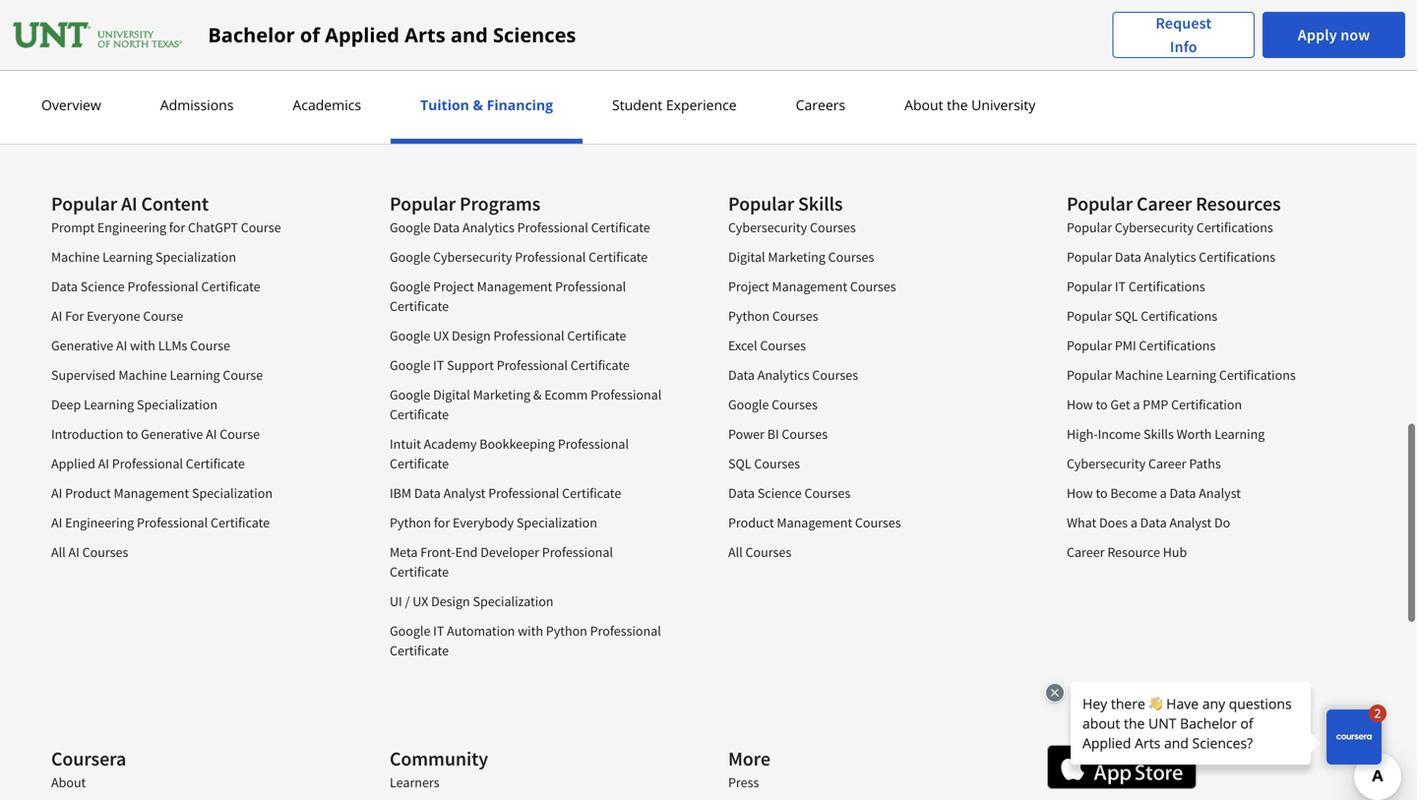 Task type: vqa. For each thing, say whether or not it's contained in the screenshot.
the bottommost the Engineering
yes



Task type: describe. For each thing, give the bounding box(es) containing it.
footer containing popular ai content
[[0, 111, 1418, 801]]

cybersecurity courses link
[[729, 219, 856, 236]]

management down data science courses
[[777, 514, 853, 532]]

sql courses link
[[729, 455, 801, 473]]

what does a data analyst do link
[[1067, 514, 1231, 532]]

data down the 'popular programs' at the top of page
[[433, 219, 460, 236]]

project management courses
[[729, 278, 897, 295]]

intuit
[[390, 435, 421, 453]]

list for ai
[[51, 218, 333, 572]]

data science courses link
[[729, 484, 851, 502]]

ibm data analyst professional certificate link
[[390, 484, 622, 502]]

to for how to become a data analyst
[[1096, 484, 1108, 502]]

google it automation with python professional certificate link
[[390, 622, 662, 660]]

more press
[[729, 747, 771, 792]]

1 vertical spatial ux
[[413, 593, 429, 611]]

popular pmi certifications
[[1067, 337, 1216, 354]]

coursera
[[51, 747, 126, 772]]

request info
[[1156, 13, 1212, 57]]

it for support
[[433, 356, 444, 374]]

professional inside google it automation with python professional certificate
[[590, 622, 662, 640]]

with inside google it automation with python professional certificate
[[518, 622, 544, 640]]

community
[[390, 747, 488, 772]]

engineering for prompt
[[97, 219, 166, 236]]

professional inside the google project management professional certificate
[[555, 278, 627, 295]]

a for get
[[1134, 396, 1141, 414]]

specialization down supervised machine learning course
[[137, 396, 218, 414]]

deep
[[51, 396, 81, 414]]

0 vertical spatial skills
[[799, 192, 843, 216]]

this
[[398, 43, 421, 62]]

0 vertical spatial for
[[169, 219, 185, 236]]

introduction to generative ai course link
[[51, 425, 260, 443]]

popular skills
[[729, 192, 843, 216]]

how for how to become a data analyst
[[1067, 484, 1094, 502]]

data science professional certificate
[[51, 278, 261, 295]]

student
[[613, 96, 663, 114]]

certifications for popular sql certifications
[[1141, 307, 1218, 325]]

science for courses
[[758, 484, 802, 502]]

management down digital marketing courses
[[772, 278, 848, 295]]

bookkeeping
[[480, 435, 555, 453]]

popular cybersecurity certifications link
[[1067, 219, 1274, 236]]

community learners
[[390, 747, 488, 792]]

do
[[1215, 514, 1231, 532]]

high-
[[1067, 425, 1099, 443]]

cybersecurity courses
[[729, 219, 856, 236]]

google it automation with python professional certificate
[[390, 622, 662, 660]]

investigate
[[268, 43, 337, 62]]

ai engineering professional certificate
[[51, 514, 270, 532]]

machine for popular ai content
[[119, 366, 167, 384]]

1 vertical spatial design
[[431, 593, 470, 611]]

popular for popular ai content
[[51, 192, 117, 216]]

analyst up everybody at bottom left
[[444, 484, 486, 502]]

data down paths
[[1170, 484, 1197, 502]]

introduction
[[51, 425, 124, 443]]

1 horizontal spatial marketing
[[768, 248, 826, 266]]

career resource hub link
[[1067, 544, 1188, 561]]

popular for popular career resources
[[1067, 192, 1133, 216]]

introduction to generative ai course
[[51, 425, 260, 443]]

to for how to get a pmp certification
[[1096, 396, 1108, 414]]

google data analytics professional certificate link
[[390, 219, 651, 236]]

digital marketing courses
[[729, 248, 875, 266]]

university of north texas image
[[12, 19, 184, 51]]

high-income skills worth learning link
[[1067, 425, 1266, 443]]

excel
[[729, 337, 758, 354]]

press
[[729, 774, 760, 792]]

popular for popular data analytics certifications
[[1067, 248, 1113, 266]]

machine for popular career resources
[[1116, 366, 1164, 384]]

all courses link
[[729, 544, 792, 561]]

front-
[[421, 544, 456, 561]]

2 project from the left
[[729, 278, 770, 295]]

you
[[224, 43, 248, 62]]

bachelor of applied arts and sciences
[[208, 21, 576, 48]]

developer
[[481, 544, 540, 561]]

google for google it support professional certificate
[[390, 356, 431, 374]]

list for career
[[1067, 218, 1349, 572]]

get
[[1111, 396, 1131, 414]]

apply
[[1299, 25, 1338, 45]]

and
[[451, 21, 488, 48]]

how to get a pmp certification link
[[1067, 396, 1243, 414]]

high-income skills worth learning
[[1067, 425, 1266, 443]]

apply now
[[1299, 25, 1371, 45]]

programs
[[460, 192, 541, 216]]

specialization down meta front-end developer professional certificate
[[473, 593, 554, 611]]

google for google ux design professional certificate
[[390, 327, 431, 345]]

student experience
[[613, 96, 737, 114]]

data down 'how to become a data analyst'
[[1141, 514, 1168, 532]]

course for chatgpt
[[241, 219, 281, 236]]

download on the app store image
[[1048, 745, 1197, 790]]

certificate inside meta front-end developer professional certificate
[[390, 563, 449, 581]]

specialization up ai engineering professional certificate link
[[192, 484, 273, 502]]

marketing inside google digital marketing & ecomm professional certificate
[[473, 386, 531, 404]]

power
[[729, 425, 765, 443]]

google for google digital marketing & ecomm professional certificate
[[390, 386, 431, 404]]

popular it certifications link
[[1067, 278, 1206, 295]]

project management courses link
[[729, 278, 897, 295]]

learning down certification
[[1215, 425, 1266, 443]]

certificate inside the google project management professional certificate
[[390, 297, 449, 315]]

certifications for popular it certifications
[[1129, 278, 1206, 295]]

whether
[[341, 43, 394, 62]]

google digital marketing & ecomm professional certificate
[[390, 386, 662, 423]]

popular ai content
[[51, 192, 209, 216]]

and/or
[[614, 43, 658, 62]]

automation
[[447, 622, 515, 640]]

python for everybody specialization
[[390, 514, 598, 532]]

professional inside intuit academy bookkeeping professional certificate
[[558, 435, 629, 453]]

1 vertical spatial product
[[729, 514, 775, 532]]

product management courses
[[729, 514, 902, 532]]

ai product management specialization
[[51, 484, 273, 502]]

google cybersecurity professional certificate link
[[390, 248, 648, 266]]

to for introduction to generative ai course
[[126, 425, 138, 443]]

data up popular it certifications
[[1116, 248, 1142, 266]]

how to become a data analyst link
[[1067, 484, 1242, 502]]

ecomm
[[545, 386, 588, 404]]

certificate inside google it automation with python professional certificate
[[390, 642, 449, 660]]

learning up data science professional certificate
[[102, 248, 153, 266]]

career for popular
[[1137, 192, 1193, 216]]

popular for popular machine learning certifications
[[1067, 366, 1113, 384]]

intuit academy bookkeeping professional certificate
[[390, 435, 629, 473]]

meta
[[390, 544, 418, 561]]

all for popular skills
[[729, 544, 743, 561]]

google ux design professional certificate
[[390, 327, 627, 345]]

analyst up "do"
[[1200, 484, 1242, 502]]

google for google cybersecurity professional certificate
[[390, 248, 431, 266]]

0 horizontal spatial with
[[130, 337, 155, 354]]

academic
[[550, 43, 611, 62]]

management inside the google project management professional certificate
[[477, 278, 553, 295]]

ai product management specialization link
[[51, 484, 273, 502]]

overview
[[41, 96, 101, 114]]

generative ai with llms course link
[[51, 337, 230, 354]]

0 horizontal spatial machine
[[51, 248, 100, 266]]

cybersecurity down popular skills
[[729, 219, 808, 236]]

machine learning specialization link
[[51, 248, 236, 266]]

0 vertical spatial &
[[473, 96, 484, 114]]

google for google project management professional certificate
[[390, 278, 431, 295]]

analytics for professional
[[463, 219, 515, 236]]

popular data analytics certifications
[[1067, 248, 1276, 266]]

all ai courses link
[[51, 544, 128, 561]]

intuit academy bookkeeping professional certificate link
[[390, 435, 629, 473]]

what
[[1067, 514, 1097, 532]]

the
[[947, 96, 969, 114]]

of
[[300, 21, 320, 48]]



Task type: locate. For each thing, give the bounding box(es) containing it.
1 horizontal spatial machine
[[119, 366, 167, 384]]

admissions link
[[154, 96, 240, 114]]

digital down support
[[433, 386, 470, 404]]

0 vertical spatial career
[[1137, 192, 1193, 216]]

0 vertical spatial about
[[905, 96, 944, 114]]

skills down pmp
[[1144, 425, 1175, 443]]

science up everyone
[[81, 278, 125, 295]]

pmi
[[1116, 337, 1137, 354]]

science for professional
[[81, 278, 125, 295]]

end
[[456, 544, 478, 561]]

popular for popular it certifications
[[1067, 278, 1113, 295]]

popular data analytics certifications link
[[1067, 248, 1276, 266]]

1 vertical spatial python
[[390, 514, 431, 532]]

popular up popular it certifications
[[1067, 219, 1113, 236]]

degree
[[425, 43, 470, 62]]

popular up popular it certifications link
[[1067, 248, 1113, 266]]

skills up cybersecurity courses in the top of the page
[[799, 192, 843, 216]]

course for ai
[[220, 425, 260, 443]]

& left ecomm
[[534, 386, 542, 404]]

4 list from the left
[[1067, 218, 1349, 572]]

0 vertical spatial analytics
[[463, 219, 515, 236]]

ui / ux design specialization
[[390, 593, 554, 611]]

1 vertical spatial for
[[434, 514, 450, 532]]

to right you
[[251, 43, 264, 62]]

cybersecurity down popular career resources
[[1116, 219, 1194, 236]]

ai for everyone course
[[51, 307, 183, 325]]

design up automation
[[431, 593, 470, 611]]

design up support
[[452, 327, 491, 345]]

1 horizontal spatial analytics
[[758, 366, 810, 384]]

0 horizontal spatial &
[[473, 96, 484, 114]]

machine down popular pmi certifications at the right top
[[1116, 366, 1164, 384]]

overview link
[[35, 96, 107, 114]]

list
[[51, 218, 333, 572], [390, 218, 672, 671], [729, 218, 1010, 572], [1067, 218, 1349, 572]]

python inside google it automation with python professional certificate
[[546, 622, 588, 640]]

ui / ux design specialization link
[[390, 593, 554, 611]]

certificate inside intuit academy bookkeeping professional certificate
[[390, 455, 449, 473]]

2 horizontal spatial machine
[[1116, 366, 1164, 384]]

python for python for everybody specialization
[[390, 514, 431, 532]]

career down what
[[1067, 544, 1105, 561]]

popular up prompt
[[51, 192, 117, 216]]

0 vertical spatial digital
[[729, 248, 766, 266]]

deep learning specialization
[[51, 396, 218, 414]]

llms
[[158, 337, 187, 354]]

popular for popular programs
[[390, 192, 456, 216]]

1 horizontal spatial generative
[[141, 425, 203, 443]]

1 horizontal spatial &
[[534, 386, 542, 404]]

1 all from the left
[[51, 544, 66, 561]]

become
[[1111, 484, 1158, 502]]

how up high-
[[1067, 396, 1094, 414]]

a for become
[[1161, 484, 1168, 502]]

0 vertical spatial applied
[[325, 21, 400, 48]]

career up popular cybersecurity certifications
[[1137, 192, 1193, 216]]

learners
[[390, 774, 440, 792]]

& right tuition
[[473, 96, 484, 114]]

google courses
[[729, 396, 818, 414]]

1 horizontal spatial digital
[[729, 248, 766, 266]]

to left get
[[1096, 396, 1108, 414]]

1 horizontal spatial with
[[518, 622, 544, 640]]

project inside the google project management professional certificate
[[433, 278, 474, 295]]

for up front-
[[434, 514, 450, 532]]

google inside google it automation with python professional certificate
[[390, 622, 431, 640]]

0 vertical spatial product
[[65, 484, 111, 502]]

sql up pmi
[[1116, 307, 1139, 325]]

0 horizontal spatial product
[[65, 484, 111, 502]]

0 horizontal spatial generative
[[51, 337, 113, 354]]

popular career resources
[[1067, 192, 1282, 216]]

content
[[141, 192, 209, 216]]

2 vertical spatial analytics
[[758, 366, 810, 384]]

course for llms
[[190, 337, 230, 354]]

applied inside list
[[51, 455, 95, 473]]

1 vertical spatial marketing
[[473, 386, 531, 404]]

certificate inside google digital marketing & ecomm professional certificate
[[390, 406, 449, 423]]

it for automation
[[433, 622, 444, 640]]

1 project from the left
[[433, 278, 474, 295]]

0 vertical spatial generative
[[51, 337, 113, 354]]

popular for popular sql certifications
[[1067, 307, 1113, 325]]

0 horizontal spatial digital
[[433, 386, 470, 404]]

analyst left "do"
[[1170, 514, 1212, 532]]

digital down cybersecurity courses in the top of the page
[[729, 248, 766, 266]]

1 vertical spatial generative
[[141, 425, 203, 443]]

1 vertical spatial sql
[[729, 455, 752, 473]]

0 horizontal spatial science
[[81, 278, 125, 295]]

python right automation
[[546, 622, 588, 640]]

popular down popular it certifications
[[1067, 307, 1113, 325]]

data right ibm
[[414, 484, 441, 502]]

professional inside google digital marketing & ecomm professional certificate
[[591, 386, 662, 404]]

we
[[128, 43, 149, 62]]

2 horizontal spatial analytics
[[1145, 248, 1197, 266]]

bi
[[768, 425, 780, 443]]

about left the
[[905, 96, 944, 114]]

1 horizontal spatial all
[[729, 544, 743, 561]]

list containing prompt engineering for chatgpt course
[[51, 218, 333, 572]]

2 how from the top
[[1067, 484, 1094, 502]]

machine down prompt
[[51, 248, 100, 266]]

1 horizontal spatial python
[[546, 622, 588, 640]]

resource
[[1108, 544, 1161, 561]]

about down 'coursera'
[[51, 774, 86, 792]]

arts
[[405, 21, 446, 48]]

cybersecurity
[[729, 219, 808, 236], [1116, 219, 1194, 236], [433, 248, 512, 266], [1067, 455, 1146, 473]]

a right get
[[1134, 396, 1141, 414]]

data down sql courses link
[[729, 484, 755, 502]]

popular
[[51, 192, 117, 216], [390, 192, 456, 216], [729, 192, 795, 216], [1067, 192, 1133, 216], [1067, 219, 1113, 236], [1067, 248, 1113, 266], [1067, 278, 1113, 295], [1067, 307, 1113, 325], [1067, 337, 1113, 354], [1067, 366, 1113, 384]]

digital inside google digital marketing & ecomm professional certificate
[[433, 386, 470, 404]]

marketing
[[768, 248, 826, 266], [473, 386, 531, 404]]

popular it certifications
[[1067, 278, 1206, 295]]

project up python courses link
[[729, 278, 770, 295]]

experience
[[667, 96, 737, 114]]

learning up introduction
[[84, 396, 134, 414]]

python for everybody specialization link
[[390, 514, 598, 532]]

1 horizontal spatial project
[[729, 278, 770, 295]]

0 horizontal spatial for
[[169, 219, 185, 236]]

footer
[[0, 111, 1418, 801]]

0 vertical spatial it
[[1116, 278, 1127, 295]]

resources
[[1197, 192, 1282, 216]]

google digital marketing & ecomm professional certificate link
[[390, 386, 662, 423]]

product up all courses link
[[729, 514, 775, 532]]

popular up get
[[1067, 366, 1113, 384]]

0 vertical spatial sql
[[1116, 307, 1139, 325]]

professional inside meta front-end developer professional certificate
[[542, 544, 613, 561]]

a right become
[[1161, 484, 1168, 502]]

cybersecurity career paths link
[[1067, 455, 1222, 473]]

1 vertical spatial how
[[1067, 484, 1094, 502]]

how
[[1067, 396, 1094, 414], [1067, 484, 1094, 502]]

data analytics courses
[[729, 366, 859, 384]]

to down deep learning specialization
[[126, 425, 138, 443]]

google
[[390, 219, 431, 236], [390, 248, 431, 266], [390, 278, 431, 295], [390, 327, 431, 345], [390, 356, 431, 374], [390, 386, 431, 404], [729, 396, 769, 414], [390, 622, 431, 640]]

it for certifications
[[1116, 278, 1127, 295]]

google it support professional certificate link
[[390, 356, 630, 374]]

1 horizontal spatial sql
[[1116, 307, 1139, 325]]

popular for popular cybersecurity certifications
[[1067, 219, 1113, 236]]

sql down power
[[729, 455, 752, 473]]

learning down llms
[[170, 366, 220, 384]]

it up popular sql certifications link
[[1116, 278, 1127, 295]]

it left support
[[433, 356, 444, 374]]

1 vertical spatial engineering
[[65, 514, 134, 532]]

&
[[473, 96, 484, 114], [534, 386, 542, 404]]

power bi courses
[[729, 425, 828, 443]]

analytics down programs
[[463, 219, 515, 236]]

deep learning specialization link
[[51, 396, 218, 414]]

cybersecurity career paths
[[1067, 455, 1222, 473]]

0 horizontal spatial ux
[[413, 593, 429, 611]]

2 all from the left
[[729, 544, 743, 561]]

with left llms
[[130, 337, 155, 354]]

1 vertical spatial analytics
[[1145, 248, 1197, 266]]

list containing google data analytics professional certificate
[[390, 218, 672, 671]]

2 horizontal spatial python
[[729, 307, 770, 325]]

academy
[[424, 435, 477, 453]]

specialization up developer
[[517, 514, 598, 532]]

pmp
[[1143, 396, 1169, 414]]

list containing popular cybersecurity certifications
[[1067, 218, 1349, 572]]

0 horizontal spatial project
[[433, 278, 474, 295]]

1 vertical spatial digital
[[433, 386, 470, 404]]

analytics down 'popular cybersecurity certifications' link
[[1145, 248, 1197, 266]]

product down introduction
[[65, 484, 111, 502]]

2 vertical spatial a
[[1131, 514, 1138, 532]]

university
[[972, 96, 1036, 114]]

1 horizontal spatial skills
[[1144, 425, 1175, 443]]

0 horizontal spatial analytics
[[463, 219, 515, 236]]

0 vertical spatial design
[[452, 327, 491, 345]]

marketing down the 'google it support professional certificate'
[[473, 386, 531, 404]]

2 vertical spatial career
[[1067, 544, 1105, 561]]

1 horizontal spatial about
[[905, 96, 944, 114]]

specialization down chatgpt
[[156, 248, 236, 266]]

0 vertical spatial a
[[1134, 396, 1141, 414]]

1 vertical spatial career
[[1149, 455, 1187, 473]]

1 vertical spatial science
[[758, 484, 802, 502]]

0 horizontal spatial about
[[51, 774, 86, 792]]

learning up certification
[[1167, 366, 1217, 384]]

2 vertical spatial python
[[546, 622, 588, 640]]

python for python courses
[[729, 307, 770, 325]]

it inside google it automation with python professional certificate
[[433, 622, 444, 640]]

engineering
[[97, 219, 166, 236], [65, 514, 134, 532]]

about link
[[51, 774, 86, 792]]

analytics up 'google courses'
[[758, 366, 810, 384]]

0 vertical spatial how
[[1067, 396, 1094, 414]]

0 vertical spatial engineering
[[97, 219, 166, 236]]

0 vertical spatial science
[[81, 278, 125, 295]]

0 vertical spatial with
[[130, 337, 155, 354]]

google ux design professional certificate link
[[390, 327, 627, 345]]

python up meta
[[390, 514, 431, 532]]

1 horizontal spatial science
[[758, 484, 802, 502]]

applied down introduction
[[51, 455, 95, 473]]

for
[[65, 307, 84, 325]]

certifications for popular cybersecurity certifications
[[1197, 219, 1274, 236]]

google inside google digital marketing & ecomm professional certificate
[[390, 386, 431, 404]]

skills
[[799, 192, 843, 216], [1144, 425, 1175, 443]]

project
[[433, 278, 474, 295], [729, 278, 770, 295]]

popular left pmi
[[1067, 337, 1113, 354]]

meets
[[473, 43, 513, 62]]

request
[[1156, 13, 1212, 33]]

how for how to get a pmp certification
[[1067, 396, 1094, 414]]

1 horizontal spatial ux
[[433, 327, 449, 345]]

engineering up all ai courses
[[65, 514, 134, 532]]

popular left programs
[[390, 192, 456, 216]]

project down 'google cybersecurity professional certificate' link in the left of the page
[[433, 278, 474, 295]]

skills inside list
[[1144, 425, 1175, 443]]

google data analytics professional certificate
[[390, 219, 651, 236]]

list containing cybersecurity courses
[[729, 218, 1010, 572]]

0 vertical spatial python
[[729, 307, 770, 325]]

1 vertical spatial about
[[51, 774, 86, 792]]

prompt engineering for chatgpt course link
[[51, 219, 281, 236]]

everybody
[[453, 514, 514, 532]]

analytics for certifications
[[1145, 248, 1197, 266]]

data down excel
[[729, 366, 755, 384]]

excel courses link
[[729, 337, 807, 354]]

engineering down popular ai content
[[97, 219, 166, 236]]

management down 'applied ai professional certificate' 'link'
[[114, 484, 189, 502]]

excel courses
[[729, 337, 807, 354]]

popular up popular sql certifications link
[[1067, 278, 1113, 295]]

applying.
[[833, 43, 891, 62]]

more
[[729, 747, 771, 772]]

popular machine learning certifications link
[[1067, 366, 1297, 384]]

academics
[[293, 96, 361, 114]]

google for google data analytics professional certificate
[[390, 219, 431, 236]]

professional
[[518, 219, 589, 236], [515, 248, 586, 266], [128, 278, 199, 295], [555, 278, 627, 295], [494, 327, 565, 345], [497, 356, 568, 374], [591, 386, 662, 404], [558, 435, 629, 453], [112, 455, 183, 473], [489, 484, 560, 502], [137, 514, 208, 532], [542, 544, 613, 561], [590, 622, 662, 640]]

popular for popular pmi certifications
[[1067, 337, 1113, 354]]

google it support professional certificate
[[390, 356, 630, 374]]

list for skills
[[729, 218, 1010, 572]]

& inside google digital marketing & ecomm professional certificate
[[534, 386, 542, 404]]

generative ai with llms course
[[51, 337, 230, 354]]

meta front-end developer professional certificate link
[[390, 544, 613, 581]]

popular up popular cybersecurity certifications
[[1067, 192, 1133, 216]]

career for cybersecurity
[[1149, 455, 1187, 473]]

0 horizontal spatial marketing
[[473, 386, 531, 404]]

data science professional certificate link
[[51, 278, 261, 295]]

cybersecurity down income
[[1067, 455, 1146, 473]]

about the university link
[[899, 96, 1042, 114]]

marketing down cybersecurity courses link
[[768, 248, 826, 266]]

3 list from the left
[[729, 218, 1010, 572]]

0 vertical spatial ux
[[433, 327, 449, 345]]

for down content
[[169, 219, 185, 236]]

google courses link
[[729, 396, 818, 414]]

google for google it automation with python professional certificate
[[390, 622, 431, 640]]

google for google courses
[[729, 396, 769, 414]]

ux up support
[[433, 327, 449, 345]]

1 horizontal spatial product
[[729, 514, 775, 532]]

0 horizontal spatial all
[[51, 544, 66, 561]]

0 horizontal spatial python
[[390, 514, 431, 532]]

popular sql certifications link
[[1067, 307, 1218, 325]]

generative up 'applied ai professional certificate' 'link'
[[141, 425, 203, 443]]

0 horizontal spatial sql
[[729, 455, 752, 473]]

meta front-end developer professional certificate
[[390, 544, 613, 581]]

1 horizontal spatial for
[[434, 514, 450, 532]]

cybersecurity up the google project management professional certificate
[[433, 248, 512, 266]]

1 vertical spatial with
[[518, 622, 544, 640]]

all for popular ai content
[[51, 544, 66, 561]]

machine down generative ai with llms course
[[119, 366, 167, 384]]

popular for popular skills
[[729, 192, 795, 216]]

admissions
[[160, 96, 234, 114]]

popular up cybersecurity courses in the top of the page
[[729, 192, 795, 216]]

2 vertical spatial it
[[433, 622, 444, 640]]

1 vertical spatial skills
[[1144, 425, 1175, 443]]

0 vertical spatial marketing
[[768, 248, 826, 266]]

career down high-income skills worth learning
[[1149, 455, 1187, 473]]

how up what
[[1067, 484, 1094, 502]]

certifications for popular pmi certifications
[[1140, 337, 1216, 354]]

support
[[447, 356, 494, 374]]

google inside the google project management professional certificate
[[390, 278, 431, 295]]

ux right /
[[413, 593, 429, 611]]

with
[[130, 337, 155, 354], [518, 622, 544, 640]]

ibm data analyst professional certificate
[[390, 484, 622, 502]]

to up does
[[1096, 484, 1108, 502]]

data up for
[[51, 278, 78, 295]]

1 vertical spatial &
[[534, 386, 542, 404]]

list for programs
[[390, 218, 672, 671]]

management down 'google cybersecurity professional certificate' link in the left of the page
[[477, 278, 553, 295]]

0 horizontal spatial applied
[[51, 455, 95, 473]]

generative
[[51, 337, 113, 354], [141, 425, 203, 443]]

tuition & financing link
[[415, 96, 559, 114]]

1 list from the left
[[51, 218, 333, 572]]

engineering for ai
[[65, 514, 134, 532]]

1 vertical spatial a
[[1161, 484, 1168, 502]]

a right does
[[1131, 514, 1138, 532]]

with right automation
[[518, 622, 544, 640]]

science down sql courses link
[[758, 484, 802, 502]]

2 list from the left
[[390, 218, 672, 671]]

generative up supervised
[[51, 337, 113, 354]]

machine learning specialization
[[51, 248, 236, 266]]

1 horizontal spatial applied
[[325, 21, 400, 48]]

now
[[1341, 25, 1371, 45]]

it left automation
[[433, 622, 444, 640]]

about the university
[[905, 96, 1036, 114]]

hub
[[1164, 544, 1188, 561]]

0 horizontal spatial skills
[[799, 192, 843, 216]]

python up excel
[[729, 307, 770, 325]]

about inside coursera about
[[51, 774, 86, 792]]

1 how from the top
[[1067, 396, 1094, 414]]

1 vertical spatial it
[[433, 356, 444, 374]]

1 vertical spatial applied
[[51, 455, 95, 473]]

courses
[[810, 219, 856, 236], [829, 248, 875, 266], [851, 278, 897, 295], [773, 307, 819, 325], [761, 337, 807, 354], [813, 366, 859, 384], [772, 396, 818, 414], [782, 425, 828, 443], [755, 455, 801, 473], [805, 484, 851, 502], [856, 514, 902, 532], [82, 544, 128, 561], [746, 544, 792, 561]]

applied ai professional certificate
[[51, 455, 245, 473]]

applied right of
[[325, 21, 400, 48]]



